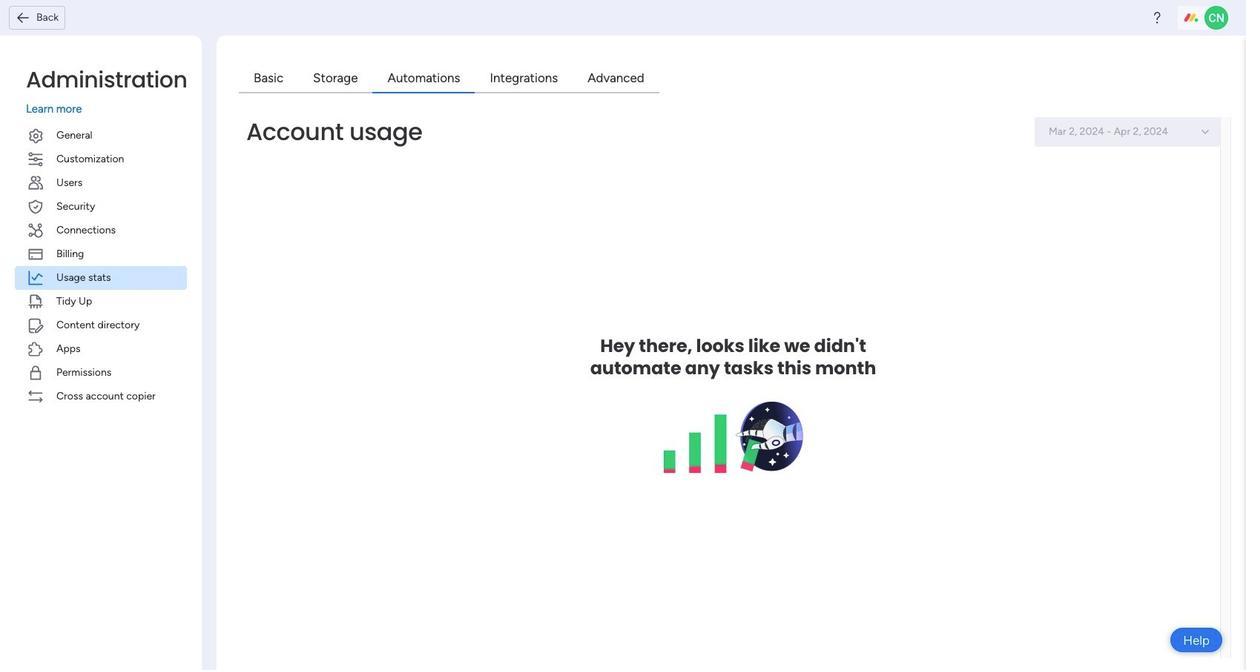 Task type: locate. For each thing, give the bounding box(es) containing it.
help image
[[1150, 10, 1165, 25]]



Task type: describe. For each thing, give the bounding box(es) containing it.
back to workspace image
[[16, 10, 30, 25]]

cool name image
[[1205, 6, 1228, 30]]



Task type: vqa. For each thing, say whether or not it's contained in the screenshot.
the bottommost Workspace image
no



